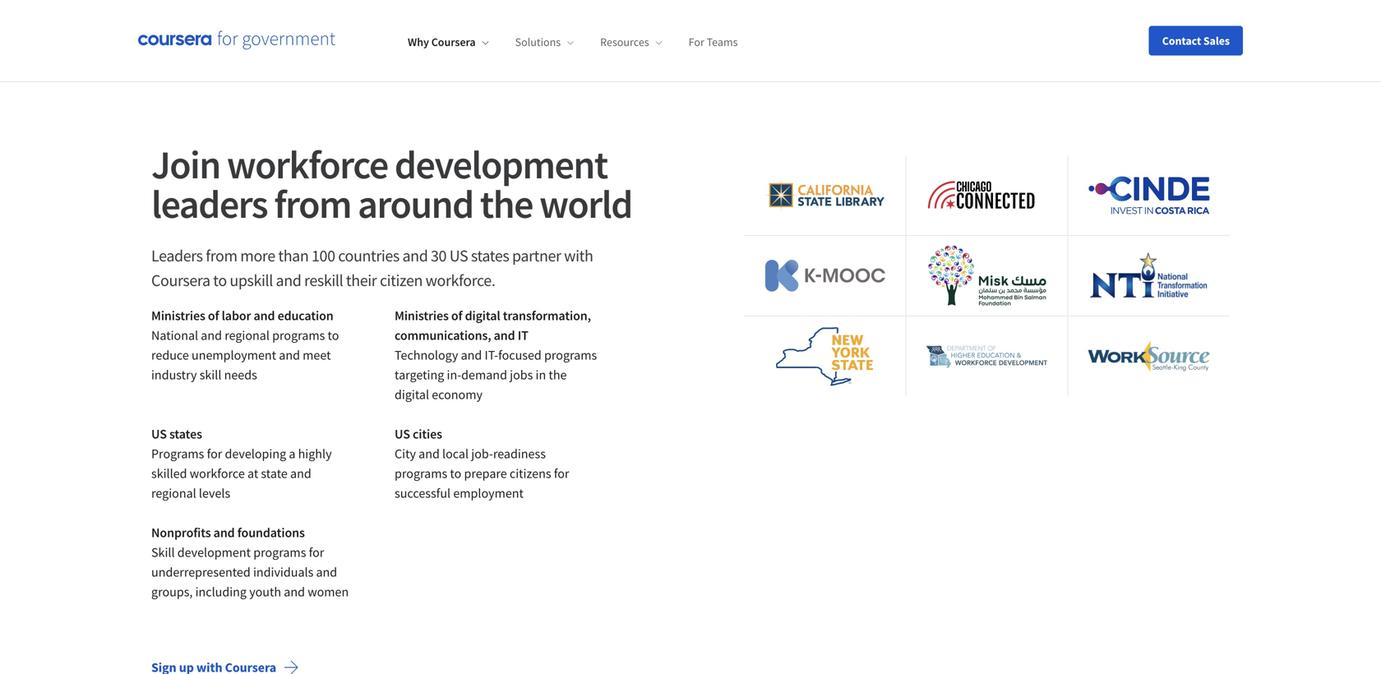 Task type: locate. For each thing, give the bounding box(es) containing it.
1 horizontal spatial the
[[549, 367, 567, 383]]

2 vertical spatial to
[[450, 465, 461, 482]]

more
[[240, 245, 275, 266]]

1 vertical spatial workforce
[[190, 465, 245, 482]]

employment
[[453, 485, 524, 501]]

states inside leaders from more than 100 countries and 30 us states partner with coursera to upskill and reskill their citizen workforce.
[[471, 245, 509, 266]]

ministries of digital transformation, communications, and it technology and it-focused programs targeting in-demand jobs in the digital economy
[[395, 307, 597, 403]]

join
[[151, 140, 220, 189]]

reskill
[[304, 270, 343, 291]]

regional down labor
[[225, 327, 270, 344]]

regional inside us states programs for developing a highly skilled workforce at state and regional levels
[[151, 485, 196, 501]]

from
[[274, 179, 351, 229], [206, 245, 237, 266]]

1 vertical spatial digital
[[395, 386, 429, 403]]

for inside us states programs for developing a highly skilled workforce at state and regional levels
[[207, 446, 222, 462]]

1 horizontal spatial coursera
[[431, 35, 476, 50]]

local
[[442, 446, 469, 462]]

for up individuals at bottom left
[[309, 544, 324, 561]]

of inside 'ministries of digital transformation, communications, and it technology and it-focused programs targeting in-demand jobs in the digital economy'
[[451, 307, 462, 324]]

world
[[539, 179, 632, 229]]

worksource seattle-king county image
[[1088, 341, 1210, 372]]

to
[[213, 270, 227, 291], [328, 327, 339, 344], [450, 465, 461, 482]]

solutions link
[[515, 35, 574, 50]]

california state library image
[[764, 178, 886, 213]]

0 vertical spatial to
[[213, 270, 227, 291]]

1 horizontal spatial us
[[395, 426, 410, 442]]

programs up successful
[[395, 465, 447, 482]]

0 horizontal spatial us
[[151, 426, 167, 442]]

us inside us cities city and local job-readiness programs to prepare citizens for successful employment
[[395, 426, 410, 442]]

contact
[[1162, 33, 1201, 48]]

1 horizontal spatial states
[[471, 245, 509, 266]]

with
[[564, 245, 593, 266]]

department of higher education and workforce development image
[[926, 345, 1048, 368]]

from left more
[[206, 245, 237, 266]]

1 vertical spatial to
[[328, 327, 339, 344]]

0 horizontal spatial for
[[207, 446, 222, 462]]

programs down education
[[272, 327, 325, 344]]

us cities city and local job-readiness programs to prepare citizens for successful employment
[[395, 426, 569, 501]]

it-
[[485, 347, 498, 363]]

us inside us states programs for developing a highly skilled workforce at state and regional levels
[[151, 426, 167, 442]]

0 vertical spatial regional
[[225, 327, 270, 344]]

0 vertical spatial workforce
[[227, 140, 388, 189]]

communications,
[[395, 327, 491, 344]]

sales
[[1203, 33, 1230, 48]]

in
[[536, 367, 546, 383]]

contact sales button
[[1149, 26, 1243, 55]]

0 vertical spatial digital
[[465, 307, 500, 324]]

0 vertical spatial for
[[207, 446, 222, 462]]

jobs
[[510, 367, 533, 383]]

highly
[[298, 446, 332, 462]]

us right 30
[[449, 245, 468, 266]]

chicago connected image
[[926, 175, 1048, 216]]

2 ministries from the left
[[395, 307, 449, 324]]

targeting
[[395, 367, 444, 383]]

the
[[480, 179, 533, 229], [549, 367, 567, 383]]

programs up the in
[[544, 347, 597, 363]]

for right programs
[[207, 446, 222, 462]]

and
[[402, 245, 428, 266], [276, 270, 301, 291], [254, 307, 275, 324], [201, 327, 222, 344], [494, 327, 515, 344], [279, 347, 300, 363], [461, 347, 482, 363], [419, 446, 440, 462], [290, 465, 311, 482], [213, 524, 235, 541], [316, 564, 337, 580], [284, 584, 305, 600]]

why
[[408, 35, 429, 50]]

1 horizontal spatial of
[[451, 307, 462, 324]]

states up workforce.
[[471, 245, 509, 266]]

unemployment
[[192, 347, 276, 363]]

2 of from the left
[[451, 307, 462, 324]]

us
[[449, 245, 468, 266], [151, 426, 167, 442], [395, 426, 410, 442]]

workforce
[[227, 140, 388, 189], [190, 465, 245, 482]]

to up the meet
[[328, 327, 339, 344]]

it
[[518, 327, 528, 344]]

and left 30
[[402, 245, 428, 266]]

of inside ministries of labor and education national and regional programs to reduce unemployment and meet industry skill needs
[[208, 307, 219, 324]]

1 horizontal spatial to
[[328, 327, 339, 344]]

1 vertical spatial from
[[206, 245, 237, 266]]

0 horizontal spatial from
[[206, 245, 237, 266]]

2 vertical spatial for
[[309, 544, 324, 561]]

30
[[431, 245, 446, 266]]

misk foundation image
[[926, 245, 1048, 307]]

1 horizontal spatial regional
[[225, 327, 270, 344]]

skill
[[151, 544, 175, 561]]

prepare
[[464, 465, 507, 482]]

successful
[[395, 485, 451, 501]]

ministries for ministries of digital transformation, communications, and it technology and it-focused programs targeting in-demand jobs in the digital economy
[[395, 307, 449, 324]]

0 vertical spatial the
[[480, 179, 533, 229]]

teams
[[707, 35, 738, 50]]

ministries
[[151, 307, 205, 324], [395, 307, 449, 324]]

2 horizontal spatial to
[[450, 465, 461, 482]]

and up 'women'
[[316, 564, 337, 580]]

1 horizontal spatial development
[[395, 140, 607, 189]]

including
[[195, 584, 247, 600]]

the right the in
[[549, 367, 567, 383]]

for
[[689, 35, 704, 50]]

developing
[[225, 446, 286, 462]]

coursera down leaders at the top left of the page
[[151, 270, 210, 291]]

1 vertical spatial the
[[549, 367, 567, 383]]

0 horizontal spatial coursera
[[151, 270, 210, 291]]

0 horizontal spatial of
[[208, 307, 219, 324]]

development inside nonprofits and foundations skill development programs for underrepresented individuals and groups, including youth and women
[[177, 544, 251, 561]]

programs up individuals at bottom left
[[253, 544, 306, 561]]

leaders
[[151, 245, 203, 266]]

from up 100
[[274, 179, 351, 229]]

skill
[[199, 367, 221, 383]]

0 vertical spatial states
[[471, 245, 509, 266]]

solutions
[[515, 35, 561, 50]]

1 of from the left
[[208, 307, 219, 324]]

1 vertical spatial coursera
[[151, 270, 210, 291]]

digital down targeting
[[395, 386, 429, 403]]

0 horizontal spatial development
[[177, 544, 251, 561]]

transformation,
[[503, 307, 591, 324]]

groups,
[[151, 584, 193, 600]]

coursera
[[431, 35, 476, 50], [151, 270, 210, 291]]

labor
[[222, 307, 251, 324]]

regional
[[225, 327, 270, 344], [151, 485, 196, 501]]

state
[[261, 465, 288, 482]]

0 vertical spatial coursera
[[431, 35, 476, 50]]

1 vertical spatial for
[[554, 465, 569, 482]]

needs
[[224, 367, 257, 383]]

of for digital
[[451, 307, 462, 324]]

programs inside ministries of labor and education national and regional programs to reduce unemployment and meet industry skill needs
[[272, 327, 325, 344]]

programs inside 'ministries of digital transformation, communications, and it technology and it-focused programs targeting in-demand jobs in the digital economy'
[[544, 347, 597, 363]]

1 horizontal spatial digital
[[465, 307, 500, 324]]

1 horizontal spatial ministries
[[395, 307, 449, 324]]

states
[[471, 245, 509, 266], [169, 426, 202, 442]]

1 vertical spatial regional
[[151, 485, 196, 501]]

and inside us states programs for developing a highly skilled workforce at state and regional levels
[[290, 465, 311, 482]]

0 horizontal spatial ministries
[[151, 307, 205, 324]]

1 ministries from the left
[[151, 307, 205, 324]]

development
[[395, 140, 607, 189], [177, 544, 251, 561]]

national transformation initiative image
[[1088, 252, 1210, 300]]

states up programs
[[169, 426, 202, 442]]

states inside us states programs for developing a highly skilled workforce at state and regional levels
[[169, 426, 202, 442]]

1 horizontal spatial for
[[309, 544, 324, 561]]

countries
[[338, 245, 399, 266]]

the inside join workforce development leaders from around the world
[[480, 179, 533, 229]]

of up communications,
[[451, 307, 462, 324]]

0 horizontal spatial states
[[169, 426, 202, 442]]

regional down skilled
[[151, 485, 196, 501]]

1 vertical spatial development
[[177, 544, 251, 561]]

1 vertical spatial states
[[169, 426, 202, 442]]

coursera inside leaders from more than 100 countries and 30 us states partner with coursera to upskill and reskill their citizen workforce.
[[151, 270, 210, 291]]

for teams
[[689, 35, 738, 50]]

and down a
[[290, 465, 311, 482]]

0 horizontal spatial digital
[[395, 386, 429, 403]]

to left upskill
[[213, 270, 227, 291]]

0 horizontal spatial regional
[[151, 485, 196, 501]]

us up city
[[395, 426, 410, 442]]

0 horizontal spatial the
[[480, 179, 533, 229]]

cinde costa rica image
[[1089, 176, 1209, 214]]

nonprofits
[[151, 524, 211, 541]]

0 vertical spatial from
[[274, 179, 351, 229]]

for right citizens
[[554, 465, 569, 482]]

2 horizontal spatial for
[[554, 465, 569, 482]]

to down local
[[450, 465, 461, 482]]

and left the it- at the bottom left of page
[[461, 347, 482, 363]]

demand
[[461, 367, 507, 383]]

coursera right why
[[431, 35, 476, 50]]

ministries up communications,
[[395, 307, 449, 324]]

ministries inside ministries of labor and education national and regional programs to reduce unemployment and meet industry skill needs
[[151, 307, 205, 324]]

for
[[207, 446, 222, 462], [554, 465, 569, 482], [309, 544, 324, 561]]

at
[[247, 465, 258, 482]]

ministries of labor and education national and regional programs to reduce unemployment and meet industry skill needs
[[151, 307, 339, 383]]

ministries up national at the left of page
[[151, 307, 205, 324]]

resources
[[600, 35, 649, 50]]

and down cities
[[419, 446, 440, 462]]

of left labor
[[208, 307, 219, 324]]

2 horizontal spatial us
[[449, 245, 468, 266]]

ministries inside 'ministries of digital transformation, communications, and it technology and it-focused programs targeting in-demand jobs in the digital economy'
[[395, 307, 449, 324]]

industry
[[151, 367, 197, 383]]

1 horizontal spatial from
[[274, 179, 351, 229]]

programs
[[272, 327, 325, 344], [544, 347, 597, 363], [395, 465, 447, 482], [253, 544, 306, 561]]

skilled
[[151, 465, 187, 482]]

0 vertical spatial development
[[395, 140, 607, 189]]

digital
[[465, 307, 500, 324], [395, 386, 429, 403]]

of
[[208, 307, 219, 324], [451, 307, 462, 324]]

digital up the it- at the bottom left of page
[[465, 307, 500, 324]]

us up programs
[[151, 426, 167, 442]]

0 horizontal spatial to
[[213, 270, 227, 291]]

the up partner
[[480, 179, 533, 229]]



Task type: describe. For each thing, give the bounding box(es) containing it.
to inside leaders from more than 100 countries and 30 us states partner with coursera to upskill and reskill their citizen workforce.
[[213, 270, 227, 291]]

around
[[358, 179, 473, 229]]

national
[[151, 327, 198, 344]]

contact sales
[[1162, 33, 1230, 48]]

levels
[[199, 485, 230, 501]]

new york state image
[[775, 323, 874, 390]]

and left the meet
[[279, 347, 300, 363]]

workforce inside join workforce development leaders from around the world
[[227, 140, 388, 189]]

citizen
[[380, 270, 423, 291]]

and down individuals at bottom left
[[284, 584, 305, 600]]

meet
[[303, 347, 331, 363]]

100
[[312, 245, 335, 266]]

their
[[346, 270, 377, 291]]

the inside 'ministries of digital transformation, communications, and it technology and it-focused programs targeting in-demand jobs in the digital economy'
[[549, 367, 567, 383]]

and down the "than"
[[276, 270, 301, 291]]

us for us cities city and local job-readiness programs to prepare citizens for successful employment
[[395, 426, 410, 442]]

and inside us cities city and local job-readiness programs to prepare citizens for successful employment
[[419, 446, 440, 462]]

programs inside nonprofits and foundations skill development programs for underrepresented individuals and groups, including youth and women
[[253, 544, 306, 561]]

resources link
[[600, 35, 662, 50]]

regional inside ministries of labor and education national and regional programs to reduce unemployment and meet industry skill needs
[[225, 327, 270, 344]]

workforce.
[[425, 270, 495, 291]]

upskill
[[230, 270, 273, 291]]

and left "it"
[[494, 327, 515, 344]]

from inside leaders from more than 100 countries and 30 us states partner with coursera to upskill and reskill their citizen workforce.
[[206, 245, 237, 266]]

women
[[308, 584, 349, 600]]

coursera for government image
[[138, 31, 335, 50]]

why coursera
[[408, 35, 476, 50]]

and up unemployment
[[201, 327, 222, 344]]

workforce inside us states programs for developing a highly skilled workforce at state and regional levels
[[190, 465, 245, 482]]

readiness
[[493, 446, 546, 462]]

from inside join workforce development leaders from around the world
[[274, 179, 351, 229]]

programs
[[151, 446, 204, 462]]

citizens
[[510, 465, 551, 482]]

a
[[289, 446, 295, 462]]

us inside leaders from more than 100 countries and 30 us states partner with coursera to upskill and reskill their citizen workforce.
[[449, 245, 468, 266]]

development inside join workforce development leaders from around the world
[[395, 140, 607, 189]]

to inside ministries of labor and education national and regional programs to reduce unemployment and meet industry skill needs
[[328, 327, 339, 344]]

city
[[395, 446, 416, 462]]

education
[[277, 307, 333, 324]]

and right labor
[[254, 307, 275, 324]]

and down levels on the left bottom of page
[[213, 524, 235, 541]]

us states programs for developing a highly skilled workforce at state and regional levels
[[151, 426, 332, 501]]

programs inside us cities city and local job-readiness programs to prepare citizens for successful employment
[[395, 465, 447, 482]]

nonprofits and foundations skill development programs for underrepresented individuals and groups, including youth and women
[[151, 524, 349, 600]]

for teams link
[[689, 35, 738, 50]]

of for labor
[[208, 307, 219, 324]]

individuals
[[253, 564, 313, 580]]

for inside nonprofits and foundations skill development programs for underrepresented individuals and groups, including youth and women
[[309, 544, 324, 561]]

to inside us cities city and local job-readiness programs to prepare citizens for successful employment
[[450, 465, 461, 482]]

youth
[[249, 584, 281, 600]]

k mooc image
[[764, 259, 886, 293]]

leaders from more than 100 countries and 30 us states partner with coursera to upskill and reskill their citizen workforce.
[[151, 245, 593, 291]]

focused
[[498, 347, 542, 363]]

leaders
[[151, 179, 267, 229]]

cities
[[413, 426, 442, 442]]

than
[[278, 245, 309, 266]]

partner
[[512, 245, 561, 266]]

us for us states programs for developing a highly skilled workforce at state and regional levels
[[151, 426, 167, 442]]

technology
[[395, 347, 458, 363]]

foundations
[[237, 524, 305, 541]]

for inside us cities city and local job-readiness programs to prepare citizens for successful employment
[[554, 465, 569, 482]]

join workforce development leaders from around the world
[[151, 140, 632, 229]]

underrepresented
[[151, 564, 251, 580]]

economy
[[432, 386, 482, 403]]

reduce
[[151, 347, 189, 363]]

job-
[[471, 446, 493, 462]]

ministries for ministries of labor and education national and regional programs to reduce unemployment and meet industry skill needs
[[151, 307, 205, 324]]

why coursera link
[[408, 35, 489, 50]]

in-
[[447, 367, 461, 383]]



Task type: vqa. For each thing, say whether or not it's contained in the screenshot.
US states Programs for developing a highly skilled workforce at state and regional levels
yes



